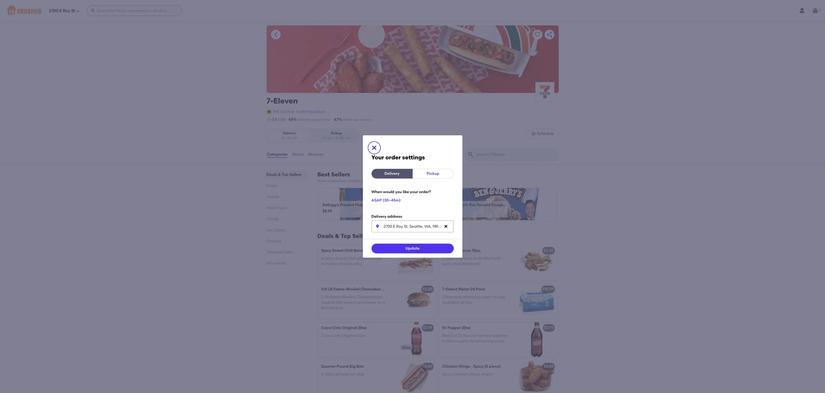 Task type: locate. For each thing, give the bounding box(es) containing it.
grocery
[[267, 239, 282, 244]]

sellers up boneless
[[353, 233, 371, 240]]

0 vertical spatial on
[[318, 118, 322, 122]]

1 horizontal spatial deals
[[318, 233, 334, 240]]

on left time
[[318, 118, 322, 122]]

shredded
[[453, 262, 470, 267]]

save this restaurant image
[[535, 31, 541, 38]]

1 vertical spatial refreshing
[[476, 339, 494, 344]]

with up bun on the bottom of the page
[[336, 301, 343, 305]]

to left stay
[[493, 295, 497, 300]]

cheeseburger
[[361, 287, 387, 292]]

pickup inside pickup button
[[427, 172, 440, 176]]

24
[[471, 287, 475, 292]]

delivery was on time
[[298, 118, 330, 122]]

0 vertical spatial chicken
[[443, 365, 458, 369]]

ordered
[[327, 179, 342, 183]]

1 vertical spatial all
[[335, 373, 340, 377]]

7-select water 24 pack image
[[517, 284, 557, 319]]

deals & top sellers up drinks tab
[[267, 173, 302, 177]]

ice
[[267, 228, 272, 233]]

2 min from the left
[[345, 136, 351, 140]]

was right "order"
[[353, 118, 359, 122]]

0 horizontal spatial 7-
[[267, 96, 274, 106]]

blend
[[443, 334, 453, 338]]

1 horizontal spatial a
[[457, 339, 459, 344]]

deals & top sellers up spicy sweet chili boneless wings 8 count at bottom left
[[318, 233, 371, 240]]

candy
[[267, 217, 279, 222]]

min right 30–45
[[292, 136, 298, 140]]

1 vertical spatial deals
[[318, 233, 334, 240]]

a down of
[[457, 339, 459, 344]]

sellers inside best sellers most ordered on grubhub
[[331, 171, 350, 178]]

1 horizontal spatial min
[[345, 136, 351, 140]]

to inside blend of 23 flavors married together to form a pefectly refreshing soda.
[[443, 339, 446, 344]]

delivery down switch
[[298, 118, 310, 122]]

deals & top sellers inside deals & top sellers tab
[[267, 173, 302, 177]]

spicy sweet chili boneless wings 8 count image
[[396, 245, 436, 280]]

$5.00
[[544, 365, 554, 369]]

1 vertical spatial $3.00
[[423, 287, 433, 292]]

20oz
[[358, 326, 367, 331], [462, 326, 471, 331], [358, 334, 366, 338]]

a 100% all beef hot dog
[[321, 373, 364, 377]]

spicy
[[321, 249, 332, 253], [325, 256, 335, 261], [474, 365, 484, 369], [443, 373, 453, 377]]

1 vertical spatial a
[[321, 373, 324, 377]]

order?
[[419, 190, 431, 195]]

ben
[[444, 203, 451, 208]]

0 horizontal spatial with
[[336, 301, 343, 305]]

0 vertical spatial top
[[282, 173, 289, 177]]

on right ordered
[[343, 179, 348, 183]]

to
[[493, 295, 497, 300], [443, 339, 446, 344]]

1 was from the left
[[311, 118, 317, 122]]

flame- inside ¼ lb flame-broiled cheeseburger, topped with american cheese on a brioche bun
[[330, 295, 343, 300]]

1 vertical spatial broiled
[[343, 295, 356, 300]]

quarter
[[321, 365, 336, 369]]

(30–45m)
[[383, 198, 401, 203]]

& up drinks tab
[[278, 173, 281, 177]]

1 a from the top
[[321, 256, 324, 261]]

to inside clean and refreshing water to stay hydrated all day.
[[493, 295, 497, 300]]

flavors
[[464, 334, 476, 338]]

7- up subscription pass icon
[[267, 96, 274, 106]]

0 horizontal spatial svg image
[[375, 225, 380, 229]]

1 horizontal spatial sellers
[[331, 171, 350, 178]]

1 min from the left
[[292, 136, 298, 140]]

water
[[482, 295, 493, 300]]

sweet inside a spicy sweet chili glazed tender boneless chicken wing
[[336, 256, 347, 261]]

pickup
[[331, 132, 342, 135], [427, 172, 440, 176]]

ave
[[287, 110, 294, 114]]

pickup button
[[413, 169, 454, 179]]

min inside delivery 30–45 min
[[292, 136, 298, 140]]

on inside ¼ lb flame-broiled cheeseburger, topped with american cheese on a brioche bun
[[377, 301, 382, 305]]

2 horizontal spatial on
[[377, 301, 382, 305]]

0 horizontal spatial $3.00
[[423, 287, 433, 292]]

1 vertical spatial cola
[[332, 334, 341, 338]]

a up boneless
[[321, 256, 324, 261]]

update button
[[372, 244, 454, 254]]

$3.99 for dr
[[423, 326, 433, 331]]

all left 'day.'
[[460, 301, 465, 305]]

& inside "ben & jerry's the tonight dough..." button
[[452, 203, 455, 208]]

beef mini tacos 10pc image
[[517, 245, 557, 280]]

crispy mini taco shells filled with spicy shredded beef.
[[443, 256, 502, 267]]

main navigation navigation
[[0, 0, 826, 21]]

wings up the tender
[[371, 249, 383, 253]]

0 vertical spatial cola
[[332, 326, 341, 331]]

flame-
[[334, 287, 347, 292], [330, 295, 343, 300]]

0 vertical spatial a
[[383, 301, 386, 305]]

chicken wings - spicy (5 piece)
[[443, 365, 501, 369]]

0 vertical spatial all
[[460, 301, 465, 305]]

pickup up order?
[[427, 172, 440, 176]]

cheese
[[363, 301, 377, 305]]

0 horizontal spatial deals
[[267, 173, 277, 177]]

delivery inside delivery 30–45 min
[[283, 132, 296, 135]]

settings
[[403, 154, 425, 161]]

1 vertical spatial top
[[341, 233, 351, 240]]

flame- for lb
[[330, 295, 343, 300]]

with inside crispy mini taco shells filled with spicy shredded beef.
[[494, 256, 502, 261]]

chili up wing
[[348, 256, 356, 261]]

deals
[[267, 173, 277, 177], [318, 233, 334, 240]]

1 horizontal spatial on
[[343, 179, 348, 183]]

23
[[458, 334, 463, 338]]

0 vertical spatial to
[[493, 295, 497, 300]]

about button
[[292, 145, 304, 165]]

top up drinks tab
[[282, 173, 289, 177]]

8
[[384, 249, 386, 253]]

flame- right lb
[[330, 295, 343, 300]]

chicken up spicy chicken wings. enjoy!
[[443, 365, 458, 369]]

chili inside a spicy sweet chili glazed tender boneless chicken wing
[[348, 256, 356, 261]]

100%
[[325, 373, 335, 377]]

soda.
[[495, 339, 505, 344]]

1 cola from the top
[[332, 326, 341, 331]]

kellogg's frosted flakes 13.5oz $8.99
[[323, 203, 379, 214]]

order
[[386, 154, 401, 161]]

1 horizontal spatial top
[[341, 233, 351, 240]]

was down location
[[311, 118, 317, 122]]

•
[[333, 136, 334, 140]]

to down the 'blend'
[[443, 339, 446, 344]]

household tab
[[267, 261, 305, 267]]

a left 100%
[[321, 373, 324, 377]]

chili up a spicy sweet chili glazed tender boneless chicken wing
[[345, 249, 353, 253]]

0 vertical spatial with
[[494, 256, 502, 261]]

with right filled
[[494, 256, 502, 261]]

delivery down order
[[385, 172, 400, 176]]

quarter pound big bite
[[321, 365, 364, 369]]

a inside ¼ lb flame-broiled cheeseburger, topped with american cheese on a brioche bun
[[383, 301, 386, 305]]

your order settings
[[372, 154, 425, 161]]

0 vertical spatial broiled
[[347, 287, 360, 292]]

chicken down chicken wings - spicy (5 piece)
[[453, 373, 468, 377]]

min right 15–25 on the top left of page
[[345, 136, 351, 140]]

bite
[[357, 365, 364, 369]]

deals up drinks
[[267, 173, 277, 177]]

3
[[819, 8, 821, 13]]

1 vertical spatial chicken
[[453, 373, 468, 377]]

2 vertical spatial on
[[377, 301, 382, 305]]

1 vertical spatial coca
[[321, 334, 332, 338]]

&
[[278, 173, 281, 177], [452, 203, 455, 208], [335, 233, 340, 240]]

1 vertical spatial 7-
[[443, 287, 446, 292]]

brioche
[[321, 306, 335, 311]]

deals & top sellers tab
[[267, 172, 305, 178]]

0 horizontal spatial pickup
[[331, 132, 342, 135]]

original
[[342, 326, 357, 331], [342, 334, 357, 338]]

day.
[[465, 301, 473, 305]]

fresh
[[267, 206, 277, 211]]

0 horizontal spatial sellers
[[290, 173, 302, 177]]

2 horizontal spatial svg image
[[813, 7, 819, 14]]

1 vertical spatial on
[[343, 179, 348, 183]]

and
[[455, 295, 462, 300]]

0 vertical spatial &
[[278, 173, 281, 177]]

1/4 lb flame-broiled cheeseburger image
[[396, 284, 436, 319]]

best
[[318, 171, 330, 178]]

& inside deals & top sellers tab
[[278, 173, 281, 177]]

refreshing up 'day.'
[[463, 295, 481, 300]]

1 horizontal spatial 7-
[[443, 287, 446, 292]]

correct
[[360, 118, 372, 122]]

1 horizontal spatial wings
[[459, 365, 470, 369]]

1 vertical spatial wings
[[459, 365, 470, 369]]

lb
[[328, 287, 333, 292]]

blend of 23 flavors married together to form a pefectly refreshing soda.
[[443, 334, 508, 344]]

dr pepper 20oz image
[[517, 323, 557, 358]]

1 horizontal spatial pickup
[[427, 172, 440, 176]]

svg image
[[91, 8, 95, 13], [76, 9, 80, 13], [532, 132, 536, 136], [371, 145, 378, 151]]

refreshing down married
[[476, 339, 494, 344]]

0 vertical spatial coca cola original 20oz
[[321, 326, 367, 331]]

0 horizontal spatial to
[[443, 339, 446, 344]]

1 horizontal spatial with
[[494, 256, 502, 261]]

2 a from the top
[[321, 373, 324, 377]]

delivery up 30–45
[[283, 132, 296, 135]]

on right cheese at the left bottom of page
[[377, 301, 382, 305]]

flame- right lb in the bottom left of the page
[[334, 287, 347, 292]]

chicken
[[443, 365, 458, 369], [453, 373, 468, 377]]

$3.99
[[423, 249, 433, 253], [423, 326, 433, 331], [545, 326, 554, 331]]

1 vertical spatial original
[[342, 334, 357, 338]]

refreshing inside blend of 23 flavors married together to form a pefectly refreshing soda.
[[476, 339, 494, 344]]

1 vertical spatial &
[[452, 203, 455, 208]]

2 horizontal spatial &
[[452, 203, 455, 208]]

2 cola from the top
[[332, 334, 341, 338]]

0 horizontal spatial min
[[292, 136, 298, 140]]

sellers inside tab
[[290, 173, 302, 177]]

1 vertical spatial sweet
[[336, 256, 347, 261]]

spicy sweet chili boneless wings 8 count
[[321, 249, 398, 253]]

pickup inside pickup 2.2 mi • 15–25 min
[[331, 132, 342, 135]]

married
[[477, 334, 491, 338]]

1 horizontal spatial was
[[353, 118, 359, 122]]

0 horizontal spatial a
[[383, 301, 386, 305]]

0 horizontal spatial deals & top sellers
[[267, 173, 302, 177]]

broiled inside ¼ lb flame-broiled cheeseburger, topped with american cheese on a brioche bun
[[343, 295, 356, 300]]

bun
[[336, 306, 343, 311]]

0 horizontal spatial top
[[282, 173, 289, 177]]

$3.00 for crispy mini taco shells filled with spicy shredded beef.
[[544, 249, 554, 253]]

delivery for delivery was on time
[[298, 118, 310, 122]]

& up spicy sweet chili boneless wings 8 count at bottom left
[[335, 233, 340, 240]]

0 vertical spatial deals & top sellers
[[267, 173, 302, 177]]

2 was from the left
[[353, 118, 359, 122]]

0 vertical spatial a
[[321, 256, 324, 261]]

all
[[460, 301, 465, 305], [335, 373, 340, 377]]

0 vertical spatial deals
[[267, 173, 277, 177]]

2.2
[[323, 136, 327, 140]]

0 horizontal spatial was
[[311, 118, 317, 122]]

7- for eleven
[[267, 96, 274, 106]]

a right cheese at the left bottom of page
[[383, 301, 386, 305]]

the
[[469, 203, 476, 208]]

refreshing inside clean and refreshing water to stay hydrated all day.
[[463, 295, 481, 300]]

broiled
[[347, 287, 360, 292], [343, 295, 356, 300]]

1 vertical spatial with
[[336, 301, 343, 305]]

1 horizontal spatial &
[[335, 233, 340, 240]]

on inside best sellers most ordered on grubhub
[[343, 179, 348, 183]]

pickup up •
[[331, 132, 342, 135]]

0 vertical spatial wings
[[371, 249, 383, 253]]

0 vertical spatial refreshing
[[463, 295, 481, 300]]

0 vertical spatial pickup
[[331, 132, 342, 135]]

chili
[[345, 249, 353, 253], [348, 256, 356, 261]]

delivery 30–45 min
[[281, 132, 298, 140]]

1 horizontal spatial $3.00
[[544, 249, 554, 253]]

kellogg's
[[323, 203, 340, 208]]

delivery down 13.5oz
[[372, 215, 387, 219]]

deals inside tab
[[267, 173, 277, 177]]

deals & top sellers
[[267, 173, 302, 177], [318, 233, 371, 240]]

deals down the $8.99
[[318, 233, 334, 240]]

$3.00
[[544, 249, 554, 253], [423, 287, 433, 292]]

delivery inside button
[[385, 172, 400, 176]]

1 horizontal spatial to
[[493, 295, 497, 300]]

option group
[[267, 129, 360, 143]]

dog
[[357, 373, 364, 377]]

0 vertical spatial $3.00
[[544, 249, 554, 253]]

0 vertical spatial 7-
[[267, 96, 274, 106]]

topped
[[321, 301, 335, 305]]

7- up clean
[[443, 287, 446, 292]]

1 horizontal spatial deals & top sellers
[[318, 233, 371, 240]]

1 vertical spatial flame-
[[330, 295, 343, 300]]

hydrated
[[443, 301, 459, 305]]

top up spicy sweet chili boneless wings 8 count at bottom left
[[341, 233, 351, 240]]

1 horizontal spatial all
[[460, 301, 465, 305]]

0 vertical spatial flame-
[[334, 287, 347, 292]]

10pc
[[472, 249, 481, 253]]

water
[[458, 287, 470, 292]]

a inside a spicy sweet chili glazed tender boneless chicken wing
[[321, 256, 324, 261]]

0 vertical spatial coca
[[321, 326, 332, 331]]

magnifying glass icon image
[[468, 152, 474, 158]]

update
[[406, 247, 420, 251]]

1 vertical spatial pickup
[[427, 172, 440, 176]]

& right ben
[[452, 203, 455, 208]]

1 vertical spatial chili
[[348, 256, 356, 261]]

delivery for delivery
[[385, 172, 400, 176]]

0 vertical spatial original
[[342, 326, 357, 331]]

min
[[292, 136, 298, 140], [345, 136, 351, 140]]

0 horizontal spatial wings
[[371, 249, 383, 253]]

1 vertical spatial to
[[443, 339, 446, 344]]

quarter pound big bite image
[[396, 361, 436, 394]]

svg image
[[813, 7, 819, 14], [375, 225, 380, 229], [444, 225, 448, 229]]

food
[[277, 206, 287, 211]]

$2.89
[[423, 365, 433, 369]]

1 vertical spatial coca cola original 20oz
[[321, 334, 366, 338]]

1 vertical spatial a
[[457, 339, 459, 344]]

wings left -
[[459, 365, 470, 369]]

all left beef
[[335, 373, 340, 377]]

sellers up ordered
[[331, 171, 350, 178]]

0 horizontal spatial &
[[278, 173, 281, 177]]

sellers up drinks tab
[[290, 173, 302, 177]]



Task type: vqa. For each thing, say whether or not it's contained in the screenshot.


Task type: describe. For each thing, give the bounding box(es) containing it.
2 coca cola original 20oz from the top
[[321, 334, 366, 338]]

wing
[[354, 262, 362, 267]]

caret left icon image
[[273, 31, 279, 38]]

categories button
[[267, 145, 288, 165]]

ben & jerry's the tonight dough...
[[444, 203, 507, 208]]

order
[[343, 118, 352, 122]]

0 horizontal spatial on
[[318, 118, 322, 122]]

filled
[[484, 256, 493, 261]]

together
[[492, 334, 508, 338]]

delivery address
[[372, 215, 403, 219]]

1/4
[[321, 287, 327, 292]]

-
[[471, 365, 473, 369]]

glazed
[[357, 256, 369, 261]]

reviews
[[308, 152, 323, 157]]

1 original from the top
[[342, 326, 357, 331]]

option group containing delivery 30–45 min
[[267, 129, 360, 143]]

drinks tab
[[267, 183, 305, 189]]

tacos
[[460, 249, 471, 253]]

your
[[410, 190, 418, 195]]

1 coca cola original 20oz from the top
[[321, 326, 367, 331]]

a spicy sweet chili glazed tender boneless chicken wing
[[321, 256, 382, 267]]

2 coca from the top
[[321, 334, 332, 338]]

tonight
[[477, 203, 491, 208]]

pefectly
[[460, 339, 475, 344]]

2 original from the top
[[342, 334, 357, 338]]

switch location
[[297, 110, 325, 114]]

grocery tab
[[267, 239, 305, 244]]

jerry's
[[456, 203, 468, 208]]

pickup for pickup 2.2 mi • 15–25 min
[[331, 132, 342, 135]]

your
[[372, 154, 384, 161]]

was for 63
[[311, 118, 317, 122]]

Search Address search field
[[372, 221, 454, 233]]

order was correct
[[343, 118, 372, 122]]

67
[[334, 117, 339, 122]]

chicken wings - spicy (5 piece) image
[[517, 361, 557, 394]]

switch
[[297, 110, 309, 114]]

candy tab
[[267, 217, 305, 222]]

subscription pass image
[[267, 110, 272, 114]]

ice cream tab
[[267, 228, 305, 233]]

$3.99 for beef
[[423, 249, 433, 253]]

1 vertical spatial deals & top sellers
[[318, 233, 371, 240]]

min inside pickup 2.2 mi • 15–25 min
[[345, 136, 351, 140]]

save this restaurant button
[[533, 30, 543, 40]]

$10.29
[[543, 287, 554, 292]]

share icon image
[[547, 31, 553, 38]]

3rd
[[280, 110, 286, 114]]

count
[[387, 249, 398, 253]]

asap (30–45m) button
[[372, 196, 401, 206]]

care
[[283, 250, 293, 255]]

cheeseburger,
[[357, 295, 384, 300]]

when would you like your order?
[[372, 190, 431, 195]]

you
[[396, 190, 402, 195]]

1/4 lb flame-broiled cheeseburger
[[321, 287, 387, 292]]

snacks tab
[[267, 194, 305, 200]]

beef
[[443, 249, 451, 253]]

about
[[292, 152, 304, 157]]

asap
[[372, 198, 382, 203]]

7- for select
[[443, 287, 446, 292]]

0 vertical spatial sweet
[[332, 249, 344, 253]]

personal care tab
[[267, 250, 305, 255]]

$3.00 for ¼ lb flame-broiled cheeseburger, topped with american cheese on a brioche bun
[[423, 287, 433, 292]]

7-eleven
[[267, 96, 298, 106]]

1 horizontal spatial svg image
[[444, 225, 448, 229]]

american
[[344, 301, 362, 305]]

810 3rd ave button
[[273, 109, 294, 115]]

7-select water 24 pack
[[443, 287, 486, 292]]

broiled for cheeseburger,
[[343, 295, 356, 300]]

tender
[[370, 256, 382, 261]]

boneless
[[321, 262, 338, 267]]

when
[[372, 190, 382, 195]]

top inside deals & top sellers tab
[[282, 173, 289, 177]]

st
[[71, 8, 75, 13]]

all inside clean and refreshing water to stay hydrated all day.
[[460, 301, 465, 305]]

roy
[[63, 8, 70, 13]]

asap (30–45m)
[[372, 198, 401, 203]]

star icon image
[[267, 117, 272, 123]]

a for a spicy sweet chili glazed tender boneless chicken wing
[[321, 256, 324, 261]]

2700
[[49, 8, 58, 13]]

clean
[[443, 295, 454, 300]]

0 horizontal spatial all
[[335, 373, 340, 377]]

spicy inside a spicy sweet chili glazed tender boneless chicken wing
[[325, 256, 335, 261]]

a for a 100% all beef hot dog
[[321, 373, 324, 377]]

personal care
[[267, 250, 293, 255]]

like
[[403, 190, 409, 195]]

snacks
[[267, 195, 280, 199]]

flame- for lb
[[334, 287, 347, 292]]

fresh food
[[267, 206, 287, 211]]

cream
[[273, 228, 286, 233]]

15–25
[[335, 136, 344, 140]]

schedule
[[537, 132, 554, 136]]

a inside blend of 23 flavors married together to form a pefectly refreshing soda.
[[457, 339, 459, 344]]

delivery for delivery 30–45 min
[[283, 132, 296, 135]]

switch location button
[[296, 109, 325, 115]]

eleven
[[274, 96, 298, 106]]

2700 e roy st
[[49, 8, 75, 13]]

2 vertical spatial &
[[335, 233, 340, 240]]

(5
[[485, 365, 488, 369]]

location
[[310, 110, 325, 114]]

delivery for delivery address
[[372, 215, 387, 219]]

broiled for cheeseburger
[[347, 287, 360, 292]]

pickup for pickup
[[427, 172, 440, 176]]

svg image inside schedule button
[[532, 132, 536, 136]]

ice cream
[[267, 228, 286, 233]]

mini
[[452, 249, 460, 253]]

e
[[59, 8, 62, 13]]

2 horizontal spatial sellers
[[353, 233, 371, 240]]

beef mini tacos 10pc
[[443, 249, 481, 253]]

was for 67
[[353, 118, 359, 122]]

fresh food tab
[[267, 205, 305, 211]]

1 coca from the top
[[321, 326, 332, 331]]

drinks
[[267, 184, 278, 188]]

¼
[[321, 295, 325, 300]]

svg image inside the 3 button
[[813, 7, 819, 14]]

categories
[[267, 152, 288, 157]]

with inside ¼ lb flame-broiled cheeseburger, topped with american cheese on a brioche bun
[[336, 301, 343, 305]]

beef
[[341, 373, 349, 377]]

personal
[[267, 250, 283, 255]]

$8.99
[[323, 209, 332, 214]]

wings.
[[469, 373, 482, 377]]

dr
[[443, 326, 447, 331]]

coca cola original 20oz image
[[396, 323, 436, 358]]

7-eleven logo image
[[536, 82, 555, 101]]

0 vertical spatial chili
[[345, 249, 353, 253]]

select
[[446, 287, 458, 292]]

(34)
[[279, 117, 286, 122]]

would
[[383, 190, 395, 195]]

pack
[[476, 287, 486, 292]]

crispy
[[443, 256, 454, 261]]

3.5
[[272, 117, 278, 122]]

most
[[318, 179, 326, 183]]



